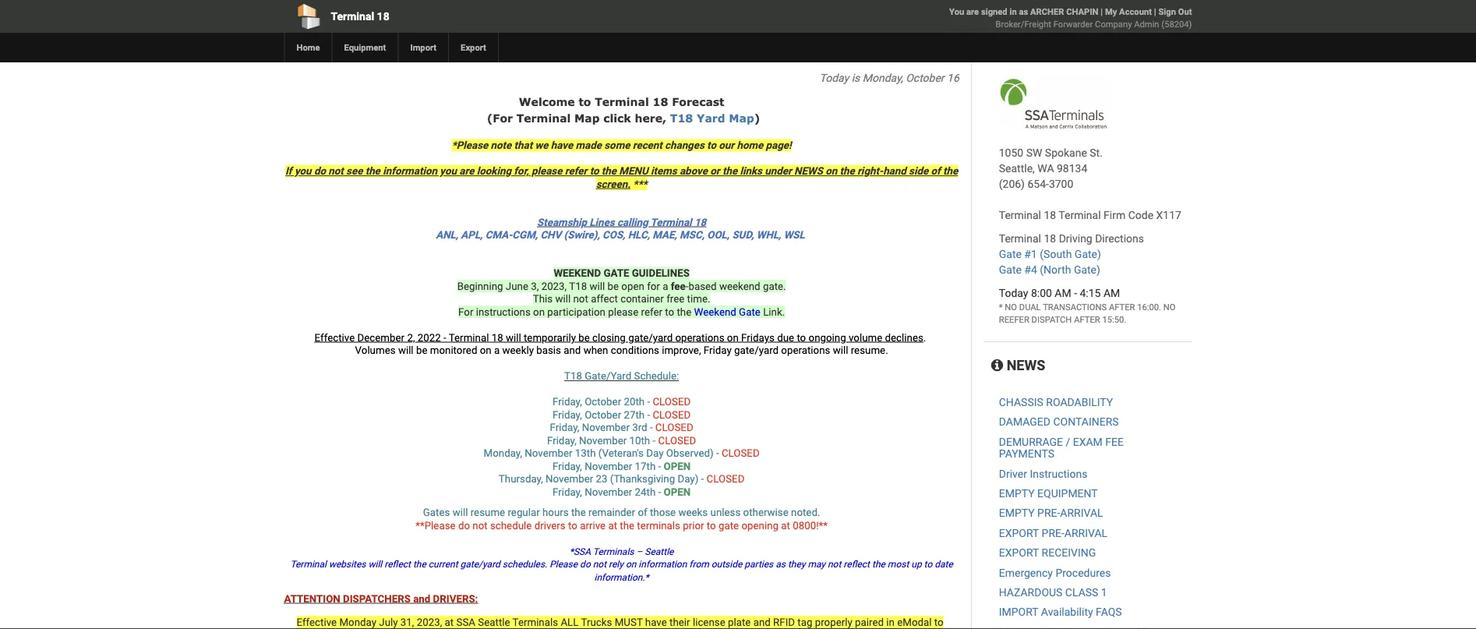 Task type: describe. For each thing, give the bounding box(es) containing it.
18 inside terminal 18 driving directions gate #1 (south gate) gate #4 (north gate)
[[1044, 232, 1057, 245]]

1 horizontal spatial at
[[609, 519, 618, 532]]

receiving
[[1042, 547, 1097, 559]]

1 vertical spatial please
[[608, 306, 639, 318]]

- inside weekend gate guidelines beginning june 3, 2023, t18 will be open for a fee -based weekend gate. this will not affect container free time.
[[686, 280, 689, 292]]

fee
[[1106, 436, 1124, 448]]

hazardous class 1 link
[[999, 586, 1108, 599]]

in inside effective monday july 31, 2023, at ssa seattle terminals all trucks must have their license plate and rfid tag properly paired in emodal to
[[887, 616, 895, 629]]

friday
[[704, 344, 732, 357]]

export link
[[448, 33, 498, 62]]

2 horizontal spatial at
[[782, 519, 791, 532]]

participation
[[548, 306, 606, 318]]

gate
[[719, 519, 739, 532]]

schedule:
[[634, 370, 679, 382]]

those
[[650, 506, 676, 519]]

1050 sw spokane st. seattle, wa 98134 (206) 654-3700
[[999, 146, 1103, 190]]

sign
[[1159, 7, 1177, 17]]

cos,
[[603, 229, 626, 241]]

- down day
[[659, 460, 661, 473]]

0800!**
[[793, 519, 828, 532]]

1 vertical spatial gate)
[[1074, 263, 1101, 276]]

up
[[912, 559, 922, 570]]

on up friday
[[727, 331, 739, 344]]

0 vertical spatial arrival
[[1061, 507, 1104, 520]]

1 vertical spatial after
[[1075, 315, 1101, 325]]

improve,
[[662, 344, 701, 357]]

welcome to terminal 18 forecast (for terminal map click here, t18 yard map )
[[487, 95, 761, 124]]

terminal up click
[[595, 95, 649, 108]]

will up participation
[[556, 293, 571, 305]]

do inside if you do not see the information you are looking for, please refer to the menu items above or the links under news on the right-hand side of the screen.
[[314, 165, 326, 177]]

terminal down (206)
[[999, 209, 1042, 221]]

forwarder
[[1054, 19, 1093, 29]]

2 map from the left
[[729, 111, 755, 124]]

class
[[1066, 586, 1099, 599]]

yard
[[697, 111, 726, 124]]

in inside you are signed in as archer chapin | my account | sign out broker/freight forwarder company admin (58204)
[[1010, 7, 1017, 17]]

(south
[[1040, 248, 1072, 260]]

are inside if you do not see the information you are looking for, please refer to the menu items above or the links under news on the right-hand side of the screen.
[[460, 165, 474, 177]]

as inside you are signed in as archer chapin | my account | sign out broker/freight forwarder company admin (58204)
[[1020, 7, 1029, 17]]

the right or at the top
[[723, 165, 738, 177]]

driver
[[999, 467, 1028, 480]]

affect
[[591, 293, 618, 305]]

terminal 18 terminal firm code x117
[[999, 209, 1182, 221]]

(veteran's
[[599, 447, 644, 460]]

to left the arrive
[[568, 519, 578, 532]]

november up (veteran's
[[582, 421, 630, 434]]

volumes
[[355, 344, 396, 357]]

terminals inside effective monday july 31, 2023, at ssa seattle terminals all trucks must have their license plate and rfid tag properly paired in emodal to
[[513, 616, 558, 629]]

emergency procedures link
[[999, 566, 1112, 579]]

0 vertical spatial pre-
[[1038, 507, 1061, 520]]

weekend
[[554, 267, 601, 280]]

import
[[410, 42, 437, 53]]

today for today                                                                                                                                                                                                                                                                                                                                                                                                                                                                                                                                                                                                                                                                                                           8:00 am - 4:15 am * no dual transactions after 16:00.  no reefer dispatch after 15:50.
[[999, 287, 1029, 299]]

not inside weekend gate guidelines beginning june 3, 2023, t18 will be open for a fee -based weekend gate. this will not affect container free time.
[[574, 293, 589, 305]]

the down free at the left top
[[677, 306, 692, 318]]

my account link
[[1106, 7, 1152, 17]]

27th
[[624, 409, 645, 421]]

2 export from the top
[[999, 547, 1040, 559]]

a inside effective december 2, 2022 - terminal 18 will temporarily be closing gate/yard operations on fridays due to ongoing volume declines . volumes will be monitored on a weekly basis and when conditions improve, friday gate/yard operations will resume.
[[494, 344, 500, 357]]

16:00.
[[1138, 302, 1162, 312]]

home
[[737, 139, 764, 152]]

for,
[[514, 165, 529, 177]]

wa
[[1038, 162, 1055, 175]]

information inside *ssa terminals – seattle terminal websites will reflect the current gate/yard schedules. please do not rely on information from outside parties as they may not reflect the most up to date information.*
[[639, 559, 687, 570]]

based
[[689, 280, 717, 292]]

the up the arrive
[[572, 506, 586, 519]]

refer inside if you do not see the information you are looking for, please refer to the menu items above or the links under news on the right-hand side of the screen.
[[565, 165, 587, 177]]

my
[[1106, 7, 1118, 17]]

trucks
[[581, 616, 612, 629]]

please inside if you do not see the information you are looking for, please refer to the menu items above or the links under news on the right-hand side of the screen.
[[532, 165, 563, 177]]

here,
[[635, 111, 667, 124]]

- right 3rd
[[650, 421, 653, 434]]

news
[[795, 165, 823, 177]]

ongoing
[[809, 331, 847, 344]]

**please
[[416, 519, 456, 532]]

the left most
[[873, 559, 886, 570]]

seattle,
[[999, 162, 1035, 175]]

info circle image
[[992, 358, 1004, 372]]

2022
[[418, 331, 441, 344]]

not left rely
[[593, 559, 607, 570]]

(swire),
[[564, 229, 600, 241]]

observed)
[[667, 447, 714, 460]]

to down free at the left top
[[665, 306, 675, 318]]

0 vertical spatial october
[[906, 71, 945, 84]]

at inside effective monday july 31, 2023, at ssa seattle terminals all trucks must have their license plate and rfid tag properly paired in emodal to
[[445, 616, 454, 629]]

terminal down welcome
[[517, 111, 571, 124]]

for
[[647, 280, 660, 292]]

0 vertical spatial monday,
[[863, 71, 904, 84]]

1 horizontal spatial be
[[579, 331, 590, 344]]

23
[[596, 473, 608, 485]]

terminal inside *ssa terminals – seattle terminal websites will reflect the current gate/yard schedules. please do not rely on information from outside parties as they may not reflect the most up to date information.*
[[290, 559, 327, 570]]

18 inside effective december 2, 2022 - terminal 18 will temporarily be closing gate/yard operations on fridays due to ongoing volume declines . volumes will be monitored on a weekly basis and when conditions improve, friday gate/yard operations will resume.
[[492, 331, 503, 344]]

#1
[[1025, 248, 1038, 260]]

to inside if you do not see the information you are looking for, please refer to the menu items above or the links under news on the right-hand side of the screen.
[[590, 165, 599, 177]]

2 no from the left
[[1164, 302, 1176, 312]]

faqs
[[1096, 606, 1123, 619]]

driver instructions link
[[999, 467, 1088, 480]]

will up affect
[[590, 280, 605, 292]]

have inside effective monday july 31, 2023, at ssa seattle terminals all trucks must have their license plate and rfid tag properly paired in emodal to
[[646, 616, 667, 629]]

1 horizontal spatial do
[[458, 519, 470, 532]]

november left the 13th
[[525, 447, 573, 460]]

signed
[[982, 7, 1008, 17]]

license
[[693, 616, 726, 629]]

2 empty from the top
[[999, 507, 1035, 520]]

- right 20th
[[648, 396, 650, 408]]

as inside *ssa terminals – seattle terminal websites will reflect the current gate/yard schedules. please do not rely on information from outside parties as they may not reflect the most up to date information.*
[[776, 559, 786, 570]]

all
[[561, 616, 579, 629]]

terminal 18 image
[[999, 78, 1108, 129]]

*please note that we have made some recent changes to our home page!
[[452, 139, 792, 152]]

time.
[[687, 293, 711, 305]]

2 horizontal spatial gate/yard
[[735, 344, 779, 357]]

monitored
[[430, 344, 478, 357]]

day)
[[678, 473, 699, 485]]

on down this
[[533, 306, 545, 318]]

not down resume
[[473, 519, 488, 532]]

- up day
[[653, 434, 656, 447]]

2023, inside weekend gate guidelines beginning june 3, 2023, t18 will be open for a fee -based weekend gate. this will not affect container free time.
[[542, 280, 567, 292]]

gate #4 (north gate) link
[[999, 263, 1101, 276]]

0 horizontal spatial have
[[551, 139, 573, 152]]

x117
[[1157, 209, 1182, 221]]

18 inside welcome to terminal 18 forecast (for terminal map click here, t18 yard map )
[[653, 95, 669, 108]]

the left current
[[413, 559, 426, 570]]

you
[[950, 7, 965, 17]]

to inside welcome to terminal 18 forecast (for terminal map click here, t18 yard map )
[[579, 95, 591, 108]]

)
[[755, 111, 761, 124]]

18 inside terminal 18 link
[[377, 10, 390, 23]]

31,
[[401, 616, 414, 629]]

of inside if you do not see the information you are looking for, please refer to the menu items above or the links under news on the right-hand side of the screen.
[[931, 165, 941, 177]]

1 no from the left
[[1005, 302, 1018, 312]]

0 horizontal spatial be
[[416, 344, 428, 357]]

november down the 13th
[[546, 473, 594, 485]]

free
[[667, 293, 685, 305]]

the right see
[[365, 165, 380, 177]]

2 am from the left
[[1104, 287, 1121, 299]]

gates
[[423, 506, 450, 519]]

terminal 18
[[331, 10, 390, 23]]

tag
[[798, 616, 813, 629]]

1 export from the top
[[999, 527, 1040, 540]]

steamship lines calling terminal 18 anl, apl, cma-cgm, chv (swire), cos, hlc, mae, msc, ool, sud, whl, wsl
[[436, 216, 805, 241]]

schedule
[[490, 519, 532, 532]]

december
[[358, 331, 405, 344]]

*please
[[452, 139, 488, 152]]

conditions
[[611, 344, 660, 357]]

must
[[615, 616, 643, 629]]

thursday,
[[499, 473, 543, 485]]

when
[[584, 344, 609, 357]]

a inside weekend gate guidelines beginning june 3, 2023, t18 will be open for a fee -based weekend gate. this will not affect container free time.
[[663, 280, 669, 292]]

monday, inside friday, october 20th - closed friday, october 27th - closed friday, november 3rd - closed friday, november 10th - closed monday, november 13th (veteran's day observed) - closed friday, november 17th - open thursday, november 23 (thanksgiving day) - closed friday, november 24th - open
[[484, 447, 522, 460]]

today for today is monday, october 16
[[820, 71, 849, 84]]

export pre-arrival link
[[999, 527, 1108, 540]]

1 map from the left
[[575, 111, 600, 124]]

1 vertical spatial gate
[[999, 263, 1022, 276]]

1
[[1102, 586, 1108, 599]]

due
[[778, 331, 795, 344]]

to left our
[[707, 139, 717, 152]]

13th
[[575, 447, 596, 460]]

otherwise
[[744, 506, 789, 519]]

terminal up 'driving' at the right
[[1059, 209, 1102, 221]]

friday, october 20th - closed friday, october 27th - closed friday, november 3rd - closed friday, november 10th - closed monday, november 13th (veteran's day observed) - closed friday, november 17th - open thursday, november 23 (thanksgiving day) - closed friday, november 24th - open
[[484, 396, 760, 498]]

18 inside the steamship lines calling terminal 18 anl, apl, cma-cgm, chv (swire), cos, hlc, mae, msc, ool, sud, whl, wsl
[[695, 216, 707, 228]]

admin
[[1135, 19, 1160, 29]]

t18 inside weekend gate guidelines beginning june 3, 2023, t18 will be open for a fee -based weekend gate. this will not affect container free time.
[[569, 280, 587, 292]]

the right side
[[944, 165, 959, 177]]

20th
[[624, 396, 645, 408]]

on right "monitored"
[[480, 344, 492, 357]]

mae,
[[653, 229, 677, 241]]

the up the 'screen.'
[[602, 165, 617, 177]]

will down ongoing
[[833, 344, 849, 357]]

the left right- at the right top of the page
[[840, 165, 855, 177]]

1 reflect from the left
[[385, 559, 411, 570]]



Task type: locate. For each thing, give the bounding box(es) containing it.
to inside *ssa terminals – seattle terminal websites will reflect the current gate/yard schedules. please do not rely on information from outside parties as they may not reflect the most up to date information.*
[[925, 559, 933, 570]]

2 horizontal spatial be
[[608, 280, 619, 292]]

at left the ssa
[[445, 616, 454, 629]]

operations down due
[[782, 344, 831, 357]]

outside
[[712, 559, 743, 570]]

2023, inside effective monday july 31, 2023, at ssa seattle terminals all trucks must have their license plate and rfid tag properly paired in emodal to
[[417, 616, 442, 629]]

1 horizontal spatial and
[[564, 344, 581, 357]]

not right the may
[[828, 559, 842, 570]]

to right due
[[797, 331, 806, 344]]

0 vertical spatial seattle
[[645, 546, 674, 557]]

prior
[[683, 519, 705, 532]]

gate/yard inside *ssa terminals – seattle terminal websites will reflect the current gate/yard schedules. please do not rely on information from outside parties as they may not reflect the most up to date information.*
[[460, 559, 501, 570]]

you right if
[[295, 165, 312, 177]]

0 vertical spatial of
[[931, 165, 941, 177]]

of right side
[[931, 165, 941, 177]]

pre- down empty pre-arrival link
[[1042, 527, 1065, 540]]

apl,
[[461, 229, 483, 241]]

equipment
[[1038, 487, 1098, 500]]

october down gate/yard
[[585, 396, 622, 408]]

october left 16
[[906, 71, 945, 84]]

0 vertical spatial export
[[999, 527, 1040, 540]]

2 vertical spatial october
[[585, 409, 622, 421]]

2 vertical spatial and
[[754, 616, 771, 629]]

arrive
[[580, 519, 606, 532]]

the
[[365, 165, 380, 177], [602, 165, 617, 177], [723, 165, 738, 177], [840, 165, 855, 177], [944, 165, 959, 177], [677, 306, 692, 318], [572, 506, 586, 519], [620, 519, 635, 532], [413, 559, 426, 570], [873, 559, 886, 570]]

0 horizontal spatial gate/yard
[[460, 559, 501, 570]]

chassis roadability damaged containers demurrage / exam fee payments driver instructions empty equipment empty pre-arrival export pre-arrival export receiving emergency procedures hazardous class 1 import availability faqs
[[999, 396, 1124, 619]]

and inside effective monday july 31, 2023, at ssa seattle terminals all trucks must have their license plate and rfid tag properly paired in emodal to
[[754, 616, 771, 629]]

arrival down equipment
[[1061, 507, 1104, 520]]

november up 23
[[585, 460, 633, 473]]

october left 27th
[[585, 409, 622, 421]]

demurrage / exam fee payments link
[[999, 436, 1124, 460]]

links
[[740, 165, 763, 177]]

we
[[535, 139, 549, 152]]

open
[[622, 280, 645, 292]]

map up home
[[729, 111, 755, 124]]

1 you from the left
[[295, 165, 312, 177]]

1 horizontal spatial today
[[999, 287, 1029, 299]]

gate left #4
[[999, 263, 1022, 276]]

code
[[1129, 209, 1154, 221]]

0 vertical spatial t18
[[671, 111, 693, 124]]

1 open from the top
[[664, 460, 691, 473]]

effective for effective december 2, 2022 - terminal 18 will temporarily be closing gate/yard operations on fridays due to ongoing volume declines . volumes will be monitored on a weekly basis and when conditions improve, friday gate/yard operations will resume.
[[315, 331, 355, 344]]

2 vertical spatial do
[[580, 559, 591, 570]]

0 vertical spatial are
[[967, 7, 979, 17]]

do inside *ssa terminals – seattle terminal websites will reflect the current gate/yard schedules. please do not rely on information from outside parties as they may not reflect the most up to date information.*
[[580, 559, 591, 570]]

terminal
[[331, 10, 374, 23], [595, 95, 649, 108], [517, 111, 571, 124], [999, 209, 1042, 221], [1059, 209, 1102, 221], [651, 216, 692, 228], [999, 232, 1042, 245], [449, 331, 489, 344], [290, 559, 327, 570]]

1 vertical spatial today
[[999, 287, 1029, 299]]

0 vertical spatial terminals
[[593, 546, 634, 557]]

0 horizontal spatial you
[[295, 165, 312, 177]]

0 vertical spatial do
[[314, 165, 326, 177]]

gate
[[604, 267, 630, 280]]

not left see
[[328, 165, 344, 177]]

1 empty from the top
[[999, 487, 1035, 500]]

effective inside effective monday july 31, 2023, at ssa seattle terminals all trucks must have their license plate and rfid tag properly paired in emodal to
[[297, 616, 337, 629]]

be up the when
[[579, 331, 590, 344]]

opening
[[742, 519, 779, 532]]

today inside today                                                                                                                                                                                                                                                                                                                                                                                                                                                                                                                                                                                                                                                                                                           8:00 am - 4:15 am * no dual transactions after 16:00.  no reefer dispatch after 15:50.
[[999, 287, 1029, 299]]

0 horizontal spatial information
[[383, 165, 437, 177]]

*ssa
[[570, 546, 591, 557]]

1 am from the left
[[1055, 287, 1072, 299]]

0 horizontal spatial monday,
[[484, 447, 522, 460]]

1 vertical spatial october
[[585, 396, 622, 408]]

2 reflect from the left
[[844, 559, 870, 570]]

0 vertical spatial today
[[820, 71, 849, 84]]

t18 yard map link
[[671, 111, 755, 125]]

0 horizontal spatial seattle
[[478, 616, 510, 629]]

0 vertical spatial as
[[1020, 7, 1029, 17]]

18 up here,
[[653, 95, 669, 108]]

654-
[[1028, 177, 1050, 190]]

hand
[[884, 165, 907, 177]]

t18 left gate/yard
[[565, 370, 582, 382]]

1 horizontal spatial seattle
[[645, 546, 674, 557]]

today is monday, october 16
[[820, 71, 960, 84]]

map up 'made'
[[575, 111, 600, 124]]

hours
[[543, 506, 569, 519]]

as up broker/freight
[[1020, 7, 1029, 17]]

0 horizontal spatial are
[[460, 165, 474, 177]]

2 horizontal spatial do
[[580, 559, 591, 570]]

have right we on the top left
[[551, 139, 573, 152]]

0 horizontal spatial map
[[575, 111, 600, 124]]

t18 down 'weekend'
[[569, 280, 587, 292]]

1 horizontal spatial terminals
[[593, 546, 634, 557]]

gate) down 'driving' at the right
[[1075, 248, 1102, 260]]

reflect up attention dispatchers and drivers:
[[385, 559, 411, 570]]

operations up friday
[[676, 331, 725, 344]]

0 vertical spatial effective
[[315, 331, 355, 344]]

1 horizontal spatial operations
[[782, 344, 831, 357]]

0 horizontal spatial please
[[532, 165, 563, 177]]

0 horizontal spatial am
[[1055, 287, 1072, 299]]

to left gate on the bottom
[[707, 519, 716, 532]]

import availability faqs link
[[999, 606, 1123, 619]]

(for
[[487, 111, 513, 124]]

today
[[820, 71, 849, 84], [999, 287, 1029, 299]]

in up broker/freight
[[1010, 7, 1017, 17]]

will right websites at bottom left
[[368, 559, 382, 570]]

0 horizontal spatial as
[[776, 559, 786, 570]]

to inside effective december 2, 2022 - terminal 18 will temporarily be closing gate/yard operations on fridays due to ongoing volume declines . volumes will be monitored on a weekly basis and when conditions improve, friday gate/yard operations will resume.
[[797, 331, 806, 344]]

weekend
[[720, 280, 761, 292]]

not up participation
[[574, 293, 589, 305]]

this
[[533, 293, 553, 305]]

- up time.
[[686, 280, 689, 292]]

export up emergency
[[999, 547, 1040, 559]]

0 horizontal spatial and
[[413, 593, 431, 605]]

at down remainder on the bottom
[[609, 519, 618, 532]]

0 vertical spatial gate)
[[1075, 248, 1102, 260]]

1 vertical spatial effective
[[297, 616, 337, 629]]

- up the transactions
[[1075, 287, 1078, 299]]

(north
[[1040, 263, 1072, 276]]

information.*
[[595, 572, 649, 583]]

effective for effective monday july 31, 2023, at ssa seattle terminals all trucks must have their license plate and rfid tag properly paired in emodal to
[[297, 616, 337, 629]]

screen.
[[596, 178, 631, 190]]

refer down "container"
[[641, 306, 663, 318]]

(58204)
[[1162, 19, 1193, 29]]

1 horizontal spatial map
[[729, 111, 755, 124]]

is
[[852, 71, 860, 84]]

our
[[719, 139, 735, 152]]

on inside *ssa terminals – seattle terminal websites will reflect the current gate/yard schedules. please do not rely on information from outside parties as they may not reflect the most up to date information.*
[[626, 559, 637, 570]]

as left they
[[776, 559, 786, 570]]

0 vertical spatial open
[[664, 460, 691, 473]]

0 horizontal spatial after
[[1075, 315, 1101, 325]]

1 vertical spatial arrival
[[1065, 527, 1108, 540]]

parties
[[745, 559, 774, 570]]

to up the 'screen.'
[[590, 165, 599, 177]]

1 vertical spatial seattle
[[478, 616, 510, 629]]

1 vertical spatial open
[[664, 486, 691, 498]]

the down the gates will resume regular hours the remainder of those weeks unless otherwise noted.
[[620, 519, 635, 532]]

on right rely
[[626, 559, 637, 570]]

2023,
[[542, 280, 567, 292], [417, 616, 442, 629]]

export up the export receiving link on the right
[[999, 527, 1040, 540]]

1 horizontal spatial refer
[[641, 306, 663, 318]]

1 horizontal spatial information
[[639, 559, 687, 570]]

unless
[[711, 506, 741, 519]]

0 horizontal spatial terminals
[[513, 616, 558, 629]]

1 vertical spatial pre-
[[1042, 527, 1065, 540]]

0 horizontal spatial do
[[314, 165, 326, 177]]

gate/yard right current
[[460, 559, 501, 570]]

18 up gate #1 (south gate) link
[[1044, 232, 1057, 245]]

| left my
[[1101, 7, 1103, 17]]

after up 15:50.
[[1110, 302, 1136, 312]]

monday, up thursday,
[[484, 447, 522, 460]]

resume
[[471, 506, 505, 519]]

availability
[[1042, 606, 1094, 619]]

be inside weekend gate guidelines beginning june 3, 2023, t18 will be open for a fee -based weekend gate. this will not affect container free time.
[[608, 280, 619, 292]]

do right if
[[314, 165, 326, 177]]

1 vertical spatial are
[[460, 165, 474, 177]]

terminal inside effective december 2, 2022 - terminal 18 will temporarily be closing gate/yard operations on fridays due to ongoing volume declines . volumes will be monitored on a weekly basis and when conditions improve, friday gate/yard operations will resume.
[[449, 331, 489, 344]]

0 horizontal spatial refer
[[565, 165, 587, 177]]

do down *ssa
[[580, 559, 591, 570]]

to right welcome
[[579, 95, 591, 108]]

1 vertical spatial as
[[776, 559, 786, 570]]

**please do not schedule drivers to arrive at the terminals prior to gate opening at 0800!**
[[416, 519, 828, 532]]

gate/yard down "fridays"
[[735, 344, 779, 357]]

payments
[[999, 448, 1055, 460]]

1 vertical spatial have
[[646, 616, 667, 629]]

after down the transactions
[[1075, 315, 1101, 325]]

do right **please on the bottom left
[[458, 519, 470, 532]]

please
[[532, 165, 563, 177], [608, 306, 639, 318]]

18
[[377, 10, 390, 23], [653, 95, 669, 108], [1044, 209, 1057, 221], [695, 216, 707, 228], [1044, 232, 1057, 245], [492, 331, 503, 344]]

0 horizontal spatial |
[[1101, 7, 1103, 17]]

2 horizontal spatial and
[[754, 616, 771, 629]]

- right 24th
[[659, 486, 661, 498]]

0 vertical spatial gate
[[999, 248, 1022, 260]]

2023, right 31,
[[417, 616, 442, 629]]

1 horizontal spatial of
[[931, 165, 941, 177]]

2 you from the left
[[440, 165, 457, 177]]

15:50.
[[1103, 315, 1127, 325]]

seattle right –
[[645, 546, 674, 557]]

november up the 13th
[[579, 434, 627, 447]]

1 vertical spatial a
[[494, 344, 500, 357]]

click
[[604, 111, 631, 124]]

seattle inside effective monday july 31, 2023, at ssa seattle terminals all trucks must have their license plate and rfid tag properly paired in emodal to
[[478, 616, 510, 629]]

1 horizontal spatial in
[[1010, 7, 1017, 17]]

0 horizontal spatial today
[[820, 71, 849, 84]]

will right gates
[[453, 506, 468, 519]]

gate left the link.
[[739, 306, 761, 318]]

| left sign
[[1155, 7, 1157, 17]]

terminal up mae,
[[651, 216, 692, 228]]

refer down 'made'
[[565, 165, 587, 177]]

2 open from the top
[[664, 486, 691, 498]]

steamship
[[537, 216, 587, 228]]

- right 27th
[[648, 409, 650, 421]]

welcome
[[519, 95, 575, 108]]

1 vertical spatial and
[[413, 593, 431, 605]]

am right "4:15"
[[1104, 287, 1121, 299]]

1 horizontal spatial please
[[608, 306, 639, 318]]

terminals
[[637, 519, 681, 532]]

gate) up "4:15"
[[1074, 263, 1101, 276]]

empty
[[999, 487, 1035, 500], [999, 507, 1035, 520]]

***
[[631, 178, 648, 190]]

0 vertical spatial have
[[551, 139, 573, 152]]

/
[[1066, 436, 1071, 448]]

are down *please
[[460, 165, 474, 177]]

will down 2,
[[398, 344, 414, 357]]

drivers
[[535, 519, 566, 532]]

import link
[[398, 33, 448, 62]]

18 up msc, at the left top of the page
[[695, 216, 707, 228]]

1 horizontal spatial no
[[1164, 302, 1176, 312]]

will inside *ssa terminals – seattle terminal websites will reflect the current gate/yard schedules. please do not rely on information from outside parties as they may not reflect the most up to date information.*
[[368, 559, 382, 570]]

1 vertical spatial empty
[[999, 507, 1035, 520]]

0 vertical spatial refer
[[565, 165, 587, 177]]

that
[[514, 139, 533, 152]]

1 horizontal spatial monday,
[[863, 71, 904, 84]]

0 horizontal spatial of
[[638, 506, 648, 519]]

out
[[1179, 7, 1193, 17]]

broker/freight
[[996, 19, 1052, 29]]

map
[[575, 111, 600, 124], [729, 111, 755, 124]]

they
[[788, 559, 806, 570]]

(206)
[[999, 177, 1025, 190]]

no right 16:00. at right top
[[1164, 302, 1176, 312]]

1 horizontal spatial you
[[440, 165, 457, 177]]

seattle inside *ssa terminals – seattle terminal websites will reflect the current gate/yard schedules. please do not rely on information from outside parties as they may not reflect the most up to date information.*
[[645, 546, 674, 557]]

monday, right is
[[863, 71, 904, 84]]

0 vertical spatial 2023,
[[542, 280, 567, 292]]

you down *please
[[440, 165, 457, 177]]

import
[[999, 606, 1039, 619]]

not inside if you do not see the information you are looking for, please refer to the menu items above or the links under news on the right-hand side of the screen.
[[328, 165, 344, 177]]

closing
[[593, 331, 626, 344]]

recent
[[633, 139, 663, 152]]

- inside today                                                                                                                                                                                                                                                                                                                                                                                                                                                                                                                                                                                                                                                                                                           8:00 am - 4:15 am * no dual transactions after 16:00.  no reefer dispatch after 15:50.
[[1075, 287, 1078, 299]]

1 vertical spatial information
[[639, 559, 687, 570]]

on inside if you do not see the information you are looking for, please refer to the menu items above or the links under news on the right-hand side of the screen.
[[826, 165, 838, 177]]

november down 23
[[585, 486, 633, 498]]

empty pre-arrival link
[[999, 507, 1104, 520]]

instructions
[[476, 306, 531, 318]]

0 horizontal spatial operations
[[676, 331, 725, 344]]

t18 down forecast
[[671, 111, 693, 124]]

gate/yard
[[585, 370, 632, 382]]

open down 'day)'
[[664, 486, 691, 498]]

am
[[1055, 287, 1072, 299], [1104, 287, 1121, 299]]

terminal up equipment link on the left top of page
[[331, 10, 374, 23]]

empty equipment link
[[999, 487, 1098, 500]]

see
[[346, 165, 363, 177]]

1 horizontal spatial am
[[1104, 287, 1121, 299]]

0 vertical spatial information
[[383, 165, 437, 177]]

1 horizontal spatial a
[[663, 280, 669, 292]]

2 vertical spatial gate
[[739, 306, 761, 318]]

will up weekly
[[506, 331, 521, 344]]

t18 inside welcome to terminal 18 forecast (for terminal map click here, t18 yard map )
[[671, 111, 693, 124]]

dispatch
[[1032, 315, 1072, 325]]

under
[[765, 165, 792, 177]]

ool,
[[707, 229, 730, 241]]

1 horizontal spatial gate/yard
[[629, 331, 673, 344]]

effective inside effective december 2, 2022 - terminal 18 will temporarily be closing gate/yard operations on fridays due to ongoing volume declines . volumes will be monitored on a weekly basis and when conditions improve, friday gate/yard operations will resume.
[[315, 331, 355, 344]]

18 down 3700
[[1044, 209, 1057, 221]]

you
[[295, 165, 312, 177], [440, 165, 457, 177]]

gate left '#1'
[[999, 248, 1022, 260]]

1 vertical spatial 2023,
[[417, 616, 442, 629]]

- inside effective december 2, 2022 - terminal 18 will temporarily be closing gate/yard operations on fridays due to ongoing volume declines . volumes will be monitored on a weekly basis and when conditions improve, friday gate/yard operations will resume.
[[444, 331, 447, 344]]

- right observed)
[[717, 447, 719, 460]]

0 vertical spatial and
[[564, 344, 581, 357]]

1 vertical spatial t18
[[569, 280, 587, 292]]

0 vertical spatial in
[[1010, 7, 1017, 17]]

0 horizontal spatial reflect
[[385, 559, 411, 570]]

2 | from the left
[[1155, 7, 1157, 17]]

t18 gate/yard schedule:
[[565, 370, 679, 382]]

1 horizontal spatial have
[[646, 616, 667, 629]]

- right 'day)'
[[701, 473, 704, 485]]

am up the transactions
[[1055, 287, 1072, 299]]

1 vertical spatial of
[[638, 506, 648, 519]]

terminals left 'all'
[[513, 616, 558, 629]]

driving
[[1059, 232, 1093, 245]]

2 vertical spatial t18
[[565, 370, 582, 382]]

information down –
[[639, 559, 687, 570]]

1 | from the left
[[1101, 7, 1103, 17]]

effective down attention
[[297, 616, 337, 629]]

0 vertical spatial after
[[1110, 302, 1136, 312]]

terminals inside *ssa terminals – seattle terminal websites will reflect the current gate/yard schedules. please do not rely on information from outside parties as they may not reflect the most up to date information.*
[[593, 546, 634, 557]]

1 vertical spatial monday,
[[484, 447, 522, 460]]

1 vertical spatial terminals
[[513, 616, 558, 629]]

terminal 18 link
[[284, 0, 649, 33]]

1 vertical spatial do
[[458, 519, 470, 532]]

news
[[1004, 357, 1046, 374]]

export
[[461, 42, 487, 53]]

terminal inside terminal 18 driving directions gate #1 (south gate) gate #4 (north gate)
[[999, 232, 1042, 245]]

1 horizontal spatial after
[[1110, 302, 1136, 312]]

1 horizontal spatial 2023,
[[542, 280, 567, 292]]

1 vertical spatial in
[[887, 616, 895, 629]]

declines
[[885, 331, 924, 344]]

terminal up "monitored"
[[449, 331, 489, 344]]

2023, up this
[[542, 280, 567, 292]]

basis
[[537, 344, 561, 357]]

terminal up attention
[[290, 559, 327, 570]]

calling
[[618, 216, 649, 228]]

empty down driver
[[999, 487, 1035, 500]]

you are signed in as archer chapin | my account | sign out broker/freight forwarder company admin (58204)
[[950, 7, 1193, 29]]

information
[[383, 165, 437, 177], [639, 559, 687, 570]]

are
[[967, 7, 979, 17], [460, 165, 474, 177]]

for instructions on participation please refer to the weekend gate link.
[[459, 306, 785, 318]]

1050
[[999, 146, 1024, 159]]

information inside if you do not see the information you are looking for, please refer to the menu items above or the links under news on the right-hand side of the screen.
[[383, 165, 437, 177]]

may
[[808, 559, 826, 570]]

terminal inside the steamship lines calling terminal 18 anl, apl, cma-cgm, chv (swire), cos, hlc, mae, msc, ool, sud, whl, wsl
[[651, 216, 692, 228]]

at down otherwise
[[782, 519, 791, 532]]

*
[[999, 302, 1003, 312]]

are inside you are signed in as archer chapin | my account | sign out broker/freight forwarder company admin (58204)
[[967, 7, 979, 17]]

and inside effective december 2, 2022 - terminal 18 will temporarily be closing gate/yard operations on fridays due to ongoing volume declines . volumes will be monitored on a weekly basis and when conditions improve, friday gate/yard operations will resume.
[[564, 344, 581, 357]]

0 horizontal spatial 2023,
[[417, 616, 442, 629]]

to inside effective monday july 31, 2023, at ssa seattle terminals all trucks must have their license plate and rfid tag properly paired in emodal to
[[935, 616, 944, 629]]

page!
[[766, 139, 792, 152]]



Task type: vqa. For each thing, say whether or not it's contained in the screenshot.
the If within the the If you do not see the information you are looking for, please refer to the MENU items above or the links under NEWS on the right-hand side of the screen.
no



